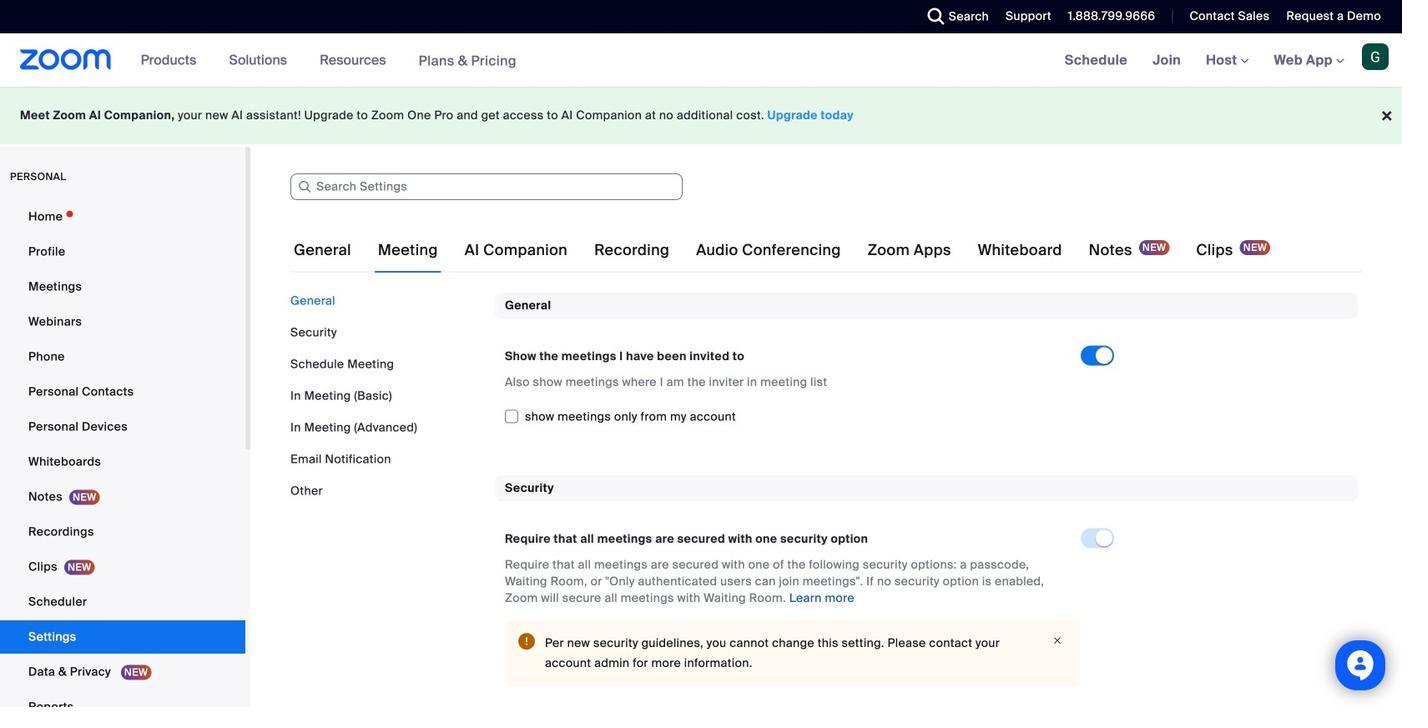 Task type: describe. For each thing, give the bounding box(es) containing it.
close image
[[1047, 634, 1067, 649]]

security element
[[495, 476, 1358, 708]]

general element
[[495, 293, 1358, 449]]

personal menu menu
[[0, 200, 245, 708]]

Search Settings text field
[[290, 174, 683, 200]]

meetings navigation
[[1052, 33, 1402, 88]]

product information navigation
[[128, 33, 529, 88]]

zoom logo image
[[20, 49, 112, 70]]



Task type: locate. For each thing, give the bounding box(es) containing it.
menu bar
[[290, 293, 482, 500]]

tabs of my account settings page tab list
[[290, 227, 1274, 274]]

alert inside "security" element
[[505, 620, 1081, 687]]

alert
[[505, 620, 1081, 687]]

warning image
[[518, 634, 535, 650]]

banner
[[0, 33, 1402, 88]]

footer
[[0, 87, 1402, 144]]

profile picture image
[[1362, 43, 1389, 70]]



Task type: vqa. For each thing, say whether or not it's contained in the screenshot.
the profile.zoom_team_chat Image
no



